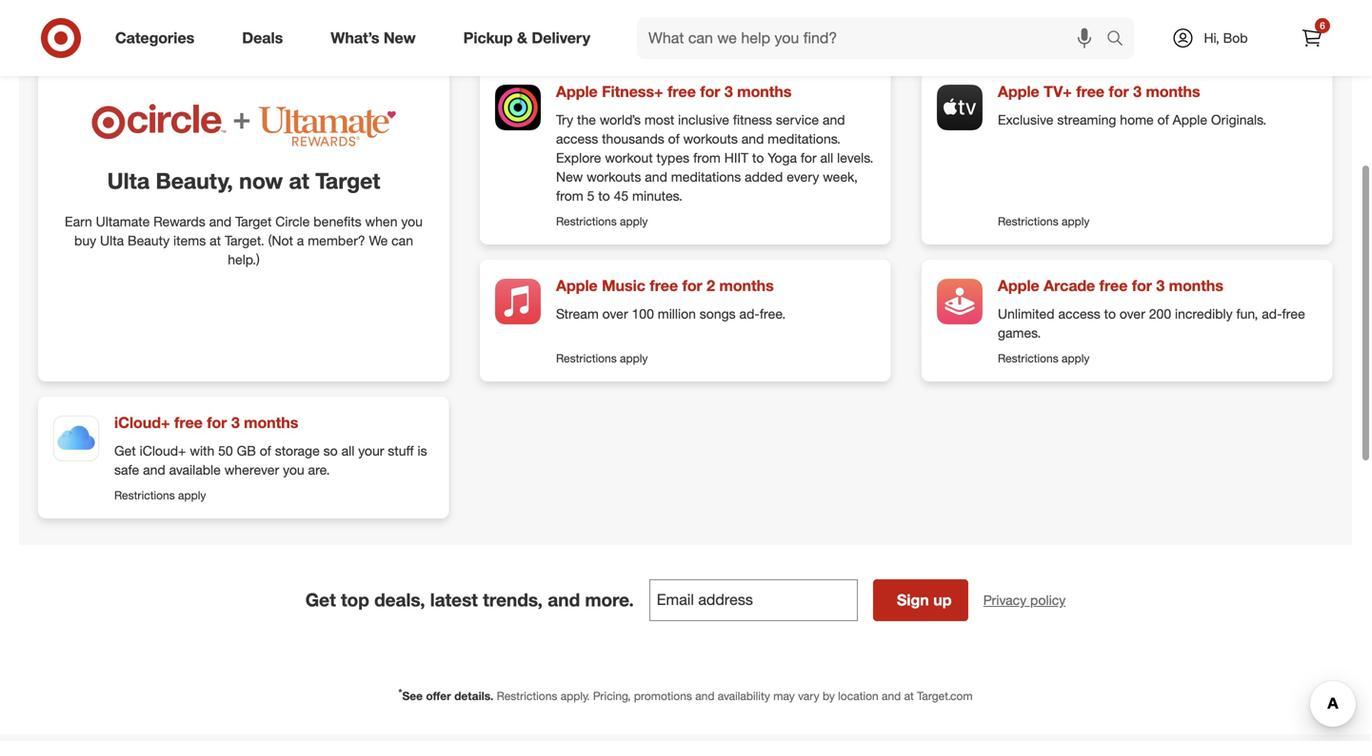 Task type: locate. For each thing, give the bounding box(es) containing it.
most
[[645, 111, 674, 128]]

storage
[[275, 443, 320, 459]]

for inside try the world's most inclusive fitness service and access thousands of workouts and meditations. explore workout types from hiit to yoga for all levels. new workouts and meditations added every week, from 5 to 45 minutes.
[[801, 149, 817, 166]]

workouts down "inclusive"
[[683, 130, 738, 147]]

availability
[[718, 690, 770, 704]]

apple arcade free for 3 months
[[998, 277, 1224, 295]]

months up fitness
[[737, 83, 792, 101]]

and up the meditations.
[[823, 111, 845, 128]]

5
[[587, 188, 595, 204]]

0 vertical spatial get
[[114, 443, 136, 459]]

vary
[[798, 690, 820, 704]]

apply down 45 on the top left of page
[[620, 214, 648, 229]]

ad- inside unlimited access to over 200 incredibly fun, ad-free games.
[[1262, 306, 1282, 322]]

target up target.
[[235, 213, 272, 230]]

workouts up 45 on the top left of page
[[587, 169, 641, 185]]

every
[[787, 169, 819, 185]]

for down the meditations.
[[801, 149, 817, 166]]

0 vertical spatial all
[[820, 149, 834, 166]]

can
[[392, 232, 413, 249]]

1 horizontal spatial all
[[820, 149, 834, 166]]

restrictions for fitness+
[[556, 214, 617, 229]]

of right home
[[1158, 111, 1169, 128]]

1 ad- from the left
[[740, 306, 760, 322]]

safe
[[114, 462, 139, 478]]

free up stream over 100 million songs ad-free.
[[650, 277, 678, 295]]

ad-
[[740, 306, 760, 322], [1262, 306, 1282, 322]]

0 horizontal spatial you
[[283, 462, 304, 478]]

restrictions up arcade at right top
[[998, 214, 1059, 229]]

apply for arcade
[[1062, 351, 1090, 366]]

of up types
[[668, 130, 680, 147]]

week,
[[823, 169, 858, 185]]

earn
[[65, 213, 92, 230]]

all up the week, at the right of page
[[820, 149, 834, 166]]

stream over 100 million songs ad-free.
[[556, 306, 786, 322]]

1 horizontal spatial get
[[305, 590, 336, 612]]

0 horizontal spatial to
[[598, 188, 610, 204]]

3 for apple arcade free for 3 months
[[1157, 277, 1165, 295]]

45
[[614, 188, 629, 204]]

1 horizontal spatial you
[[401, 213, 423, 230]]

for up "inclusive"
[[700, 83, 720, 101]]

access down arcade at right top
[[1059, 306, 1101, 322]]

3 up "inclusive"
[[725, 83, 733, 101]]

restrictions left apply.
[[497, 690, 557, 704]]

2 over from the left
[[1120, 306, 1146, 322]]

pricing,
[[593, 690, 631, 704]]

50
[[218, 443, 233, 459]]

and right safe
[[143, 462, 165, 478]]

1 horizontal spatial access
[[1059, 306, 1101, 322]]

categories link
[[99, 17, 218, 59]]

restrictions down games.
[[998, 351, 1059, 366]]

apply for fitness+
[[620, 214, 648, 229]]

fitness+
[[602, 83, 663, 101]]

up
[[934, 591, 952, 610]]

search button
[[1098, 17, 1144, 63]]

from up meditations
[[693, 149, 721, 166]]

to down apple arcade free for 3 months
[[1104, 306, 1116, 322]]

workouts
[[683, 130, 738, 147], [587, 169, 641, 185]]

1 vertical spatial you
[[283, 462, 304, 478]]

get for get icloud+ with 50 gb of storage so all your stuff is safe and available wherever you are.
[[114, 443, 136, 459]]

get icloud+ with 50 gb of storage so all your stuff is safe and available wherever you are.
[[114, 443, 427, 478]]

icloud+ inside get icloud+ with 50 gb of storage so all your stuff is safe and available wherever you are.
[[140, 443, 186, 459]]

apply down available
[[178, 488, 206, 503]]

2 horizontal spatial of
[[1158, 111, 1169, 128]]

3
[[725, 83, 733, 101], [1133, 83, 1142, 101], [1157, 277, 1165, 295], [231, 414, 240, 432]]

0 vertical spatial new
[[384, 29, 416, 47]]

200
[[1149, 306, 1171, 322]]

restrictions down "5"
[[556, 214, 617, 229]]

thousands
[[602, 130, 664, 147]]

months up incredibly
[[1169, 277, 1224, 295]]

home
[[1120, 111, 1154, 128]]

restrictions inside * see offer details. restrictions apply. pricing, promotions and availability may vary by location and at target.com
[[497, 690, 557, 704]]

when
[[365, 213, 398, 230]]

of
[[1158, 111, 1169, 128], [668, 130, 680, 147], [260, 443, 271, 459]]

at inside earn ultamate rewards and target circle benefits when you buy ulta beauty items at target. (not a member? we can help.)
[[210, 232, 221, 249]]

new right what's
[[384, 29, 416, 47]]

1 vertical spatial new
[[556, 169, 583, 185]]

ulta inside earn ultamate rewards and target circle benefits when you buy ulta beauty items at target. (not a member? we can help.)
[[100, 232, 124, 249]]

target up benefits
[[315, 168, 380, 194]]

free for arcade
[[1100, 277, 1128, 295]]

apple for apple arcade free for 3 months
[[998, 277, 1040, 295]]

for for apple fitness+ free for 3 months
[[700, 83, 720, 101]]

icloud+ up available
[[140, 443, 186, 459]]

what's new link
[[315, 17, 440, 59]]

all right so
[[342, 443, 355, 459]]

of inside try the world's most inclusive fitness service and access thousands of workouts and meditations. explore workout types from hiit to yoga for all levels. new workouts and meditations added every week, from 5 to 45 minutes.
[[668, 130, 680, 147]]

apple left "originals."
[[1173, 111, 1208, 128]]

0 horizontal spatial at
[[210, 232, 221, 249]]

0 vertical spatial from
[[693, 149, 721, 166]]

minutes.
[[632, 188, 683, 204]]

world's
[[600, 111, 641, 128]]

0 vertical spatial icloud+
[[114, 414, 170, 432]]

0 horizontal spatial ad-
[[740, 306, 760, 322]]

1 vertical spatial access
[[1059, 306, 1101, 322]]

bob
[[1223, 30, 1248, 46]]

restrictions apply down safe
[[114, 488, 206, 503]]

over
[[602, 306, 628, 322], [1120, 306, 1146, 322]]

over left 200 on the right top
[[1120, 306, 1146, 322]]

ulta down ultamate at the top of page
[[100, 232, 124, 249]]

0 horizontal spatial over
[[602, 306, 628, 322]]

trends,
[[483, 590, 543, 612]]

you up can
[[401, 213, 423, 230]]

apply for tv+
[[1062, 214, 1090, 229]]

months right the 2
[[719, 277, 774, 295]]

3 up 200 on the right top
[[1157, 277, 1165, 295]]

and up target.
[[209, 213, 232, 230]]

1 horizontal spatial ad-
[[1262, 306, 1282, 322]]

meditations.
[[768, 130, 841, 147]]

0 horizontal spatial get
[[114, 443, 136, 459]]

from left "5"
[[556, 188, 584, 204]]

100
[[632, 306, 654, 322]]

free right fun,
[[1282, 306, 1305, 322]]

apple up exclusive
[[998, 83, 1040, 101]]

at right now
[[289, 168, 309, 194]]

1 vertical spatial workouts
[[587, 169, 641, 185]]

you down 'storage'
[[283, 462, 304, 478]]

free for fitness+
[[668, 83, 696, 101]]

restrictions down stream
[[556, 351, 617, 366]]

for up 200 on the right top
[[1132, 277, 1152, 295]]

free right arcade at right top
[[1100, 277, 1128, 295]]

0 horizontal spatial from
[[556, 188, 584, 204]]

3 up "50"
[[231, 414, 240, 432]]

tv+
[[1044, 83, 1072, 101]]

ulta
[[107, 168, 150, 194], [100, 232, 124, 249]]

get up safe
[[114, 443, 136, 459]]

0 vertical spatial target
[[315, 168, 380, 194]]

get inside get icloud+ with 50 gb of storage so all your stuff is safe and available wherever you are.
[[114, 443, 136, 459]]

1 horizontal spatial workouts
[[683, 130, 738, 147]]

target.
[[225, 232, 264, 249]]

for up "50"
[[207, 414, 227, 432]]

at right items
[[210, 232, 221, 249]]

and left more.
[[548, 590, 580, 612]]

gb
[[237, 443, 256, 459]]

at left target.com
[[904, 690, 914, 704]]

0 vertical spatial access
[[556, 130, 598, 147]]

for up the exclusive streaming home of apple originals.
[[1109, 83, 1129, 101]]

details.
[[454, 690, 494, 704]]

to inside unlimited access to over 200 incredibly fun, ad-free games.
[[1104, 306, 1116, 322]]

deals
[[242, 29, 283, 47]]

of right gb
[[260, 443, 271, 459]]

2 horizontal spatial at
[[904, 690, 914, 704]]

to up added
[[752, 149, 764, 166]]

apply down 100
[[620, 351, 648, 366]]

buy
[[74, 232, 96, 249]]

over left 100
[[602, 306, 628, 322]]

2 vertical spatial at
[[904, 690, 914, 704]]

2 vertical spatial of
[[260, 443, 271, 459]]

2 horizontal spatial to
[[1104, 306, 1116, 322]]

1 vertical spatial get
[[305, 590, 336, 612]]

6
[[1320, 20, 1325, 31]]

fitness
[[733, 111, 772, 128]]

apple up "unlimited" on the top right
[[998, 277, 1040, 295]]

restrictions apply down stream
[[556, 351, 648, 366]]

months for apple music free for 2 months
[[719, 277, 774, 295]]

apple for apple fitness+ free for 3 months
[[556, 83, 598, 101]]

for left the 2
[[682, 277, 703, 295]]

for for apple tv+ free for 3 months
[[1109, 83, 1129, 101]]

icloud+ up safe
[[114, 414, 170, 432]]

meditations
[[671, 169, 741, 185]]

1 vertical spatial target
[[235, 213, 272, 230]]

restrictions
[[556, 214, 617, 229], [998, 214, 1059, 229], [556, 351, 617, 366], [998, 351, 1059, 366], [114, 488, 175, 503], [497, 690, 557, 704]]

new
[[384, 29, 416, 47], [556, 169, 583, 185]]

apple up the
[[556, 83, 598, 101]]

1 vertical spatial all
[[342, 443, 355, 459]]

1 horizontal spatial new
[[556, 169, 583, 185]]

icloud+
[[114, 414, 170, 432], [140, 443, 186, 459]]

1 vertical spatial of
[[668, 130, 680, 147]]

0 horizontal spatial all
[[342, 443, 355, 459]]

what's new
[[331, 29, 416, 47]]

apply down arcade at right top
[[1062, 351, 1090, 366]]

months for apple fitness+ free for 3 months
[[737, 83, 792, 101]]

yoga
[[768, 149, 797, 166]]

and
[[823, 111, 845, 128], [742, 130, 764, 147], [645, 169, 667, 185], [209, 213, 232, 230], [143, 462, 165, 478], [548, 590, 580, 612], [695, 690, 715, 704], [882, 690, 901, 704]]

2
[[707, 277, 715, 295]]

1 over from the left
[[602, 306, 628, 322]]

1 vertical spatial ulta
[[100, 232, 124, 249]]

get
[[114, 443, 136, 459], [305, 590, 336, 612]]

0 vertical spatial you
[[401, 213, 423, 230]]

restrictions for free
[[114, 488, 175, 503]]

apply
[[620, 214, 648, 229], [1062, 214, 1090, 229], [620, 351, 648, 366], [1062, 351, 1090, 366], [178, 488, 206, 503]]

restrictions apply for free
[[114, 488, 206, 503]]

1 vertical spatial icloud+
[[140, 443, 186, 459]]

at inside * see offer details. restrictions apply. pricing, promotions and availability may vary by location and at target.com
[[904, 690, 914, 704]]

of inside get icloud+ with 50 gb of storage so all your stuff is safe and available wherever you are.
[[260, 443, 271, 459]]

to
[[752, 149, 764, 166], [598, 188, 610, 204], [1104, 306, 1116, 322]]

and left availability
[[695, 690, 715, 704]]

3 up home
[[1133, 83, 1142, 101]]

1 horizontal spatial of
[[668, 130, 680, 147]]

privacy policy link
[[984, 591, 1066, 610]]

None text field
[[649, 580, 858, 622]]

target inside earn ultamate rewards and target circle benefits when you buy ulta beauty items at target. (not a member? we can help.)
[[235, 213, 272, 230]]

0 horizontal spatial of
[[260, 443, 271, 459]]

apply for music
[[620, 351, 648, 366]]

0 vertical spatial at
[[289, 168, 309, 194]]

1 horizontal spatial target
[[315, 168, 380, 194]]

free up "streaming"
[[1076, 83, 1105, 101]]

apply up arcade at right top
[[1062, 214, 1090, 229]]

stream
[[556, 306, 599, 322]]

ad- right fun,
[[1262, 306, 1282, 322]]

all inside get icloud+ with 50 gb of storage so all your stuff is safe and available wherever you are.
[[342, 443, 355, 459]]

get for get top deals, latest trends, and more.
[[305, 590, 336, 612]]

get left top at bottom
[[305, 590, 336, 612]]

0 vertical spatial of
[[1158, 111, 1169, 128]]

fun,
[[1237, 306, 1258, 322]]

hiit
[[724, 149, 749, 166]]

restrictions apply up arcade at right top
[[998, 214, 1090, 229]]

months up home
[[1146, 83, 1201, 101]]

2 vertical spatial to
[[1104, 306, 1116, 322]]

restrictions apply for arcade
[[998, 351, 1090, 366]]

you inside get icloud+ with 50 gb of storage so all your stuff is safe and available wherever you are.
[[283, 462, 304, 478]]

ulta up ultamate at the top of page
[[107, 168, 150, 194]]

restrictions down safe
[[114, 488, 175, 503]]

policy
[[1030, 592, 1066, 609]]

over inside unlimited access to over 200 incredibly fun, ad-free games.
[[1120, 306, 1146, 322]]

months
[[737, 83, 792, 101], [1146, 83, 1201, 101], [719, 277, 774, 295], [1169, 277, 1224, 295], [244, 414, 298, 432]]

restrictions apply down "5"
[[556, 214, 648, 229]]

(not
[[268, 232, 293, 249]]

help.)
[[228, 251, 260, 268]]

0 horizontal spatial new
[[384, 29, 416, 47]]

access up explore
[[556, 130, 598, 147]]

*
[[398, 687, 402, 699]]

1 horizontal spatial over
[[1120, 306, 1146, 322]]

apple up stream
[[556, 277, 598, 295]]

1 vertical spatial to
[[598, 188, 610, 204]]

by
[[823, 690, 835, 704]]

exclusive streaming home of apple originals.
[[998, 111, 1267, 128]]

0 horizontal spatial target
[[235, 213, 272, 230]]

1 vertical spatial at
[[210, 232, 221, 249]]

1 horizontal spatial to
[[752, 149, 764, 166]]

are.
[[308, 462, 330, 478]]

0 horizontal spatial access
[[556, 130, 598, 147]]

service
[[776, 111, 819, 128]]

6 link
[[1291, 17, 1333, 59]]

ad- right songs
[[740, 306, 760, 322]]

0 vertical spatial to
[[752, 149, 764, 166]]

2 ad- from the left
[[1262, 306, 1282, 322]]

may
[[773, 690, 795, 704]]

1 horizontal spatial from
[[693, 149, 721, 166]]

the
[[577, 111, 596, 128]]

to right "5"
[[598, 188, 610, 204]]

restrictions apply down games.
[[998, 351, 1090, 366]]

3 for apple fitness+ free for 3 months
[[725, 83, 733, 101]]

free up "inclusive"
[[668, 83, 696, 101]]

new down explore
[[556, 169, 583, 185]]



Task type: vqa. For each thing, say whether or not it's contained in the screenshot.
With
yes



Task type: describe. For each thing, give the bounding box(es) containing it.
rewards
[[153, 213, 205, 230]]

restrictions apply for tv+
[[998, 214, 1090, 229]]

free up 'with'
[[174, 414, 203, 432]]

apple music free for 2 months
[[556, 277, 774, 295]]

and down fitness
[[742, 130, 764, 147]]

wherever
[[224, 462, 279, 478]]

games.
[[998, 325, 1041, 341]]

promotions
[[634, 690, 692, 704]]

free for music
[[650, 277, 678, 295]]

restrictions for tv+
[[998, 214, 1059, 229]]

1 vertical spatial from
[[556, 188, 584, 204]]

unlimited
[[998, 306, 1055, 322]]

added
[[745, 169, 783, 185]]

stuff
[[388, 443, 414, 459]]

1 horizontal spatial at
[[289, 168, 309, 194]]

free for tv+
[[1076, 83, 1105, 101]]

access inside try the world's most inclusive fitness service and access thousands of workouts and meditations. explore workout types from hiit to yoga for all levels. new workouts and meditations added every week, from 5 to 45 minutes.
[[556, 130, 598, 147]]

exclusive
[[998, 111, 1054, 128]]

for for apple music free for 2 months
[[682, 277, 703, 295]]

all inside try the world's most inclusive fitness service and access thousands of workouts and meditations. explore workout types from hiit to yoga for all levels. new workouts and meditations added every week, from 5 to 45 minutes.
[[820, 149, 834, 166]]

pickup & delivery
[[463, 29, 590, 47]]

sign
[[897, 591, 929, 610]]

what's
[[331, 29, 379, 47]]

music
[[602, 277, 646, 295]]

* see offer details. restrictions apply. pricing, promotions and availability may vary by location and at target.com
[[398, 687, 973, 704]]

months for apple tv+ free for 3 months
[[1146, 83, 1201, 101]]

deals link
[[226, 17, 307, 59]]

so
[[323, 443, 338, 459]]

categories
[[115, 29, 194, 47]]

new inside try the world's most inclusive fitness service and access thousands of workouts and meditations. explore workout types from hiit to yoga for all levels. new workouts and meditations added every week, from 5 to 45 minutes.
[[556, 169, 583, 185]]

beauty,
[[156, 168, 233, 194]]

beauty
[[128, 232, 170, 249]]

available
[[169, 462, 221, 478]]

privacy
[[984, 592, 1027, 609]]

for for apple arcade free for 3 months
[[1132, 277, 1152, 295]]

search
[[1098, 31, 1144, 49]]

try the world's most inclusive fitness service and access thousands of workouts and meditations. explore workout types from hiit to yoga for all levels. new workouts and meditations added every week, from 5 to 45 minutes.
[[556, 111, 874, 204]]

restrictions for arcade
[[998, 351, 1059, 366]]

access inside unlimited access to over 200 incredibly fun, ad-free games.
[[1059, 306, 1101, 322]]

restrictions for music
[[556, 351, 617, 366]]

see
[[402, 690, 423, 704]]

target for and
[[235, 213, 272, 230]]

arcade
[[1044, 277, 1095, 295]]

restrictions apply for music
[[556, 351, 648, 366]]

and up 'minutes.'
[[645, 169, 667, 185]]

try
[[556, 111, 573, 128]]

free inside unlimited access to over 200 incredibly fun, ad-free games.
[[1282, 306, 1305, 322]]

sign up button
[[873, 580, 968, 622]]

free.
[[760, 306, 786, 322]]

you inside earn ultamate rewards and target circle benefits when you buy ulta beauty items at target. (not a member? we can help.)
[[401, 213, 423, 230]]

levels.
[[837, 149, 874, 166]]

0 horizontal spatial workouts
[[587, 169, 641, 185]]

months for apple arcade free for 3 months
[[1169, 277, 1224, 295]]

ultamate
[[96, 213, 150, 230]]

pickup & delivery link
[[447, 17, 614, 59]]

circle
[[275, 213, 310, 230]]

inclusive
[[678, 111, 729, 128]]

apple for apple tv+ free for 3 months
[[998, 83, 1040, 101]]

apple fitness+ free for 3 months
[[556, 83, 792, 101]]

items
[[173, 232, 206, 249]]

songs
[[700, 306, 736, 322]]

million
[[658, 306, 696, 322]]

target.com
[[917, 690, 973, 704]]

your
[[358, 443, 384, 459]]

and right location
[[882, 690, 901, 704]]

What can we help you find? suggestions appear below search field
[[637, 17, 1111, 59]]

apply for free
[[178, 488, 206, 503]]

icloud+ free for 3 months
[[114, 414, 298, 432]]

member?
[[308, 232, 365, 249]]

deals,
[[374, 590, 425, 612]]

hi, bob
[[1204, 30, 1248, 46]]

types
[[657, 149, 690, 166]]

latest
[[430, 590, 478, 612]]

apple for apple music free for 2 months
[[556, 277, 598, 295]]

months up gb
[[244, 414, 298, 432]]

0 vertical spatial workouts
[[683, 130, 738, 147]]

workout
[[605, 149, 653, 166]]

sign up
[[897, 591, 952, 610]]

offer
[[426, 690, 451, 704]]

apple tv+ free for 3 months
[[998, 83, 1201, 101]]

originals.
[[1211, 111, 1267, 128]]

earn ultamate rewards and target circle benefits when you buy ulta beauty items at target. (not a member? we can help.)
[[65, 213, 423, 268]]

location
[[838, 690, 879, 704]]

delivery
[[532, 29, 590, 47]]

is
[[418, 443, 427, 459]]

hi,
[[1204, 30, 1220, 46]]

explore
[[556, 149, 601, 166]]

with
[[190, 443, 215, 459]]

new inside what's new link
[[384, 29, 416, 47]]

and inside get icloud+ with 50 gb of storage so all your stuff is safe and available wherever you are.
[[143, 462, 165, 478]]

3 for apple tv+ free for 3 months
[[1133, 83, 1142, 101]]

pickup
[[463, 29, 513, 47]]

restrictions apply for fitness+
[[556, 214, 648, 229]]

we
[[369, 232, 388, 249]]

and inside earn ultamate rewards and target circle benefits when you buy ulta beauty items at target. (not a member? we can help.)
[[209, 213, 232, 230]]

target for at
[[315, 168, 380, 194]]

0 vertical spatial ulta
[[107, 168, 150, 194]]

ulta beauty, now at target
[[107, 168, 380, 194]]



